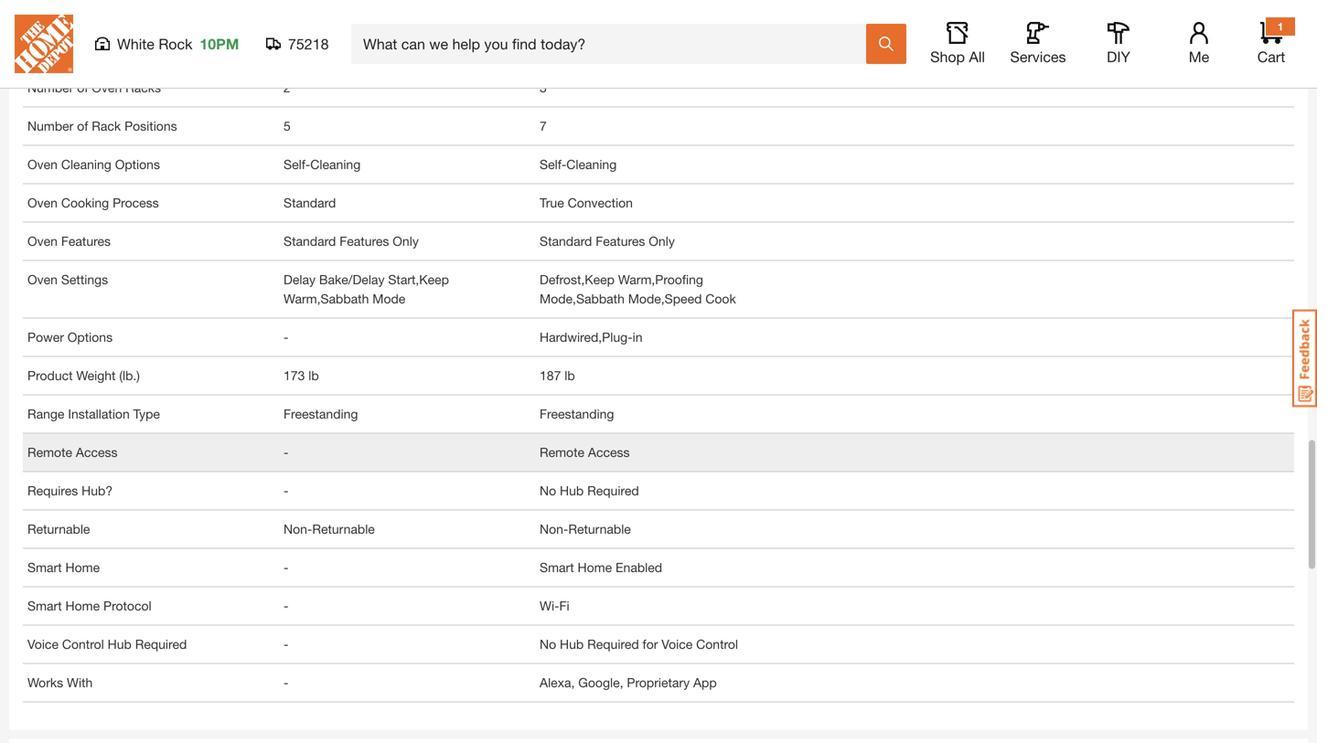 Task type: locate. For each thing, give the bounding box(es) containing it.
1 freestanding from the left
[[284, 407, 358, 422]]

required left "for"
[[588, 637, 639, 652]]

warm,sabbath
[[284, 291, 369, 307]]

remote
[[27, 445, 72, 460], [540, 445, 585, 460]]

2 horizontal spatial returnable
[[569, 522, 631, 537]]

2 control from the left
[[696, 637, 738, 652]]

of
[[77, 42, 88, 57], [77, 80, 88, 95], [77, 119, 88, 134]]

1 features from the left
[[61, 234, 111, 249]]

1 self-cleaning from the left
[[284, 157, 361, 172]]

cook
[[706, 291, 736, 307]]

1 horizontal spatial cleaning
[[310, 157, 361, 172]]

oven left settings
[[27, 272, 58, 287]]

5 burner up 2
[[284, 42, 332, 57]]

rack
[[92, 119, 121, 134]]

included
[[27, 3, 77, 18]]

3 of from the top
[[77, 119, 88, 134]]

voice right "for"
[[662, 637, 693, 652]]

2 no from the top
[[540, 637, 556, 652]]

freestanding down 173 lb
[[284, 407, 358, 422]]

access up no hub required
[[588, 445, 630, 460]]

rock
[[159, 35, 193, 53]]

power options
[[27, 330, 113, 345]]

2 voice from the left
[[662, 637, 693, 652]]

start,keep
[[388, 272, 449, 287]]

1 horizontal spatial remote access
[[540, 445, 630, 460]]

4 - from the top
[[284, 560, 289, 576]]

required up the smart home enabled
[[588, 484, 639, 499]]

access
[[76, 445, 118, 460], [588, 445, 630, 460]]

1 remote access from the left
[[27, 445, 118, 460]]

hub down protocol
[[108, 637, 132, 652]]

0 horizontal spatial voice
[[27, 637, 59, 652]]

access up hub?
[[76, 445, 118, 460]]

features up 'bake/delay'
[[340, 234, 389, 249]]

0 horizontal spatial cleaning
[[61, 157, 111, 172]]

lb for 187 lb
[[565, 368, 575, 383]]

standard features only down convection
[[540, 234, 675, 249]]

delay bake/delay start,keep warm,sabbath mode
[[284, 272, 449, 307]]

power
[[27, 330, 64, 345]]

smart down the smart home
[[27, 599, 62, 614]]

1 horizontal spatial returnable
[[312, 522, 375, 537]]

1 non-returnable from the left
[[284, 522, 375, 537]]

lb right 173
[[309, 368, 319, 383]]

1 horizontal spatial access
[[588, 445, 630, 460]]

of for burners
[[77, 42, 88, 57]]

2 freestanding from the left
[[540, 407, 614, 422]]

1 horizontal spatial features
[[340, 234, 389, 249]]

oven left cooking
[[27, 195, 58, 210]]

of for rack
[[77, 119, 88, 134]]

1 of from the top
[[77, 42, 88, 57]]

1 horizontal spatial self-cleaning
[[540, 157, 617, 172]]

hardwired,plug-in
[[540, 330, 643, 345]]

1 - from the top
[[284, 330, 289, 345]]

remote up no hub required
[[540, 445, 585, 460]]

1 no from the top
[[540, 484, 556, 499]]

1 horizontal spatial burner
[[551, 42, 588, 57]]

0 vertical spatial no
[[540, 484, 556, 499]]

home up smart home protocol
[[65, 560, 100, 576]]

1 access from the left
[[76, 445, 118, 460]]

true convection
[[540, 195, 633, 210]]

feedback link image
[[1293, 309, 1318, 408]]

only up start,keep on the top left
[[393, 234, 419, 249]]

0 horizontal spatial self-cleaning
[[284, 157, 361, 172]]

no hub required for voice control
[[540, 637, 738, 652]]

0 horizontal spatial self-
[[284, 157, 310, 172]]

0 vertical spatial of
[[77, 42, 88, 57]]

features down cooking
[[61, 234, 111, 249]]

type
[[133, 407, 160, 422]]

number down the home depot logo
[[27, 80, 73, 95]]

75218 button
[[266, 35, 329, 53]]

oven up "oven cooking process"
[[27, 157, 58, 172]]

options up weight
[[68, 330, 113, 345]]

1 remote from the left
[[27, 445, 72, 460]]

requires hub?
[[27, 484, 113, 499]]

2 vertical spatial of
[[77, 119, 88, 134]]

options
[[115, 157, 160, 172], [68, 330, 113, 345]]

0 horizontal spatial features
[[61, 234, 111, 249]]

returnable
[[27, 522, 90, 537], [312, 522, 375, 537], [569, 522, 631, 537]]

features down convection
[[596, 234, 645, 249]]

home for smart home protocol
[[65, 599, 100, 614]]

protocol
[[103, 599, 152, 614]]

0 horizontal spatial options
[[68, 330, 113, 345]]

0 horizontal spatial returnable
[[27, 522, 90, 537]]

home down the smart home
[[65, 599, 100, 614]]

- for voice control hub required
[[284, 637, 289, 652]]

2 - from the top
[[284, 445, 289, 460]]

mode,speed
[[628, 291, 702, 307]]

5 burner
[[284, 42, 332, 57], [540, 42, 588, 57]]

freestanding
[[284, 407, 358, 422], [540, 407, 614, 422]]

weight
[[76, 368, 116, 383]]

of left burners
[[77, 42, 88, 57]]

0 horizontal spatial control
[[62, 637, 104, 652]]

number left rack
[[27, 119, 73, 134]]

oven features
[[27, 234, 111, 249]]

oven up oven settings at the top of page
[[27, 234, 58, 249]]

1 horizontal spatial remote
[[540, 445, 585, 460]]

1 vertical spatial no
[[540, 637, 556, 652]]

home left "enabled"
[[578, 560, 612, 576]]

187
[[540, 368, 561, 383]]

features
[[61, 234, 111, 249], [340, 234, 389, 249], [596, 234, 645, 249]]

2 of from the top
[[77, 80, 88, 95]]

1 voice from the left
[[27, 637, 59, 652]]

5 burner up 3
[[540, 42, 588, 57]]

1 burner from the left
[[294, 42, 332, 57]]

remote access up no hub required
[[540, 445, 630, 460]]

required for no hub required
[[588, 484, 639, 499]]

1 horizontal spatial standard features only
[[540, 234, 675, 249]]

non-
[[284, 522, 312, 537], [540, 522, 569, 537]]

no
[[540, 484, 556, 499], [540, 637, 556, 652]]

lb right 187
[[565, 368, 575, 383]]

7 - from the top
[[284, 676, 289, 691]]

smart up wi-fi
[[540, 560, 574, 576]]

1 standard features only from the left
[[284, 234, 419, 249]]

0 horizontal spatial access
[[76, 445, 118, 460]]

the home depot logo image
[[15, 15, 73, 73]]

2 horizontal spatial features
[[596, 234, 645, 249]]

number of rack positions
[[27, 119, 177, 134]]

burner
[[294, 42, 332, 57], [551, 42, 588, 57]]

hub for no hub required
[[560, 484, 584, 499]]

173 lb
[[284, 368, 319, 383]]

1 horizontal spatial control
[[696, 637, 738, 652]]

standard features only up 'bake/delay'
[[284, 234, 419, 249]]

options up 'process'
[[115, 157, 160, 172]]

1 vertical spatial number
[[27, 80, 73, 95]]

lb
[[309, 368, 319, 383], [565, 368, 575, 383]]

defrost,keep warm,proofing mode,sabbath mode,speed cook
[[540, 272, 736, 307]]

control up app
[[696, 637, 738, 652]]

smart
[[27, 560, 62, 576], [540, 560, 574, 576], [27, 599, 62, 614]]

1 horizontal spatial self-
[[540, 157, 567, 172]]

2 only from the left
[[649, 234, 675, 249]]

0 horizontal spatial 5 burner
[[284, 42, 332, 57]]

2 number from the top
[[27, 80, 73, 95]]

self- down 2
[[284, 157, 310, 172]]

0 vertical spatial options
[[115, 157, 160, 172]]

5
[[284, 42, 291, 57], [540, 42, 547, 57], [284, 119, 291, 134]]

freestanding down 187 lb
[[540, 407, 614, 422]]

6 - from the top
[[284, 637, 289, 652]]

1 horizontal spatial lb
[[565, 368, 575, 383]]

1 horizontal spatial options
[[115, 157, 160, 172]]

1 horizontal spatial non-
[[540, 522, 569, 537]]

smart for smart home protocol
[[27, 599, 62, 614]]

1 lb from the left
[[309, 368, 319, 383]]

1 horizontal spatial only
[[649, 234, 675, 249]]

services
[[1011, 48, 1067, 65]]

0 horizontal spatial standard features only
[[284, 234, 419, 249]]

self-cleaning up true convection
[[540, 157, 617, 172]]

0 vertical spatial number
[[27, 42, 73, 57]]

requires
[[27, 484, 78, 499]]

number down included
[[27, 42, 73, 57]]

oven for cooking
[[27, 195, 58, 210]]

- for smart home
[[284, 560, 289, 576]]

0 horizontal spatial freestanding
[[284, 407, 358, 422]]

2 non- from the left
[[540, 522, 569, 537]]

1 vertical spatial options
[[68, 330, 113, 345]]

1 returnable from the left
[[27, 522, 90, 537]]

self-cleaning down 2
[[284, 157, 361, 172]]

smart up smart home protocol
[[27, 560, 62, 576]]

3 features from the left
[[596, 234, 645, 249]]

5 - from the top
[[284, 599, 289, 614]]

no for no hub required
[[540, 484, 556, 499]]

0 horizontal spatial remote
[[27, 445, 72, 460]]

oven
[[92, 80, 122, 95], [27, 157, 58, 172], [27, 195, 58, 210], [27, 234, 58, 249], [27, 272, 58, 287]]

control
[[62, 637, 104, 652], [696, 637, 738, 652]]

diy button
[[1090, 22, 1148, 66]]

standard features only
[[284, 234, 419, 249], [540, 234, 675, 249]]

remote access up requires hub?
[[27, 445, 118, 460]]

self- up true
[[540, 157, 567, 172]]

only
[[393, 234, 419, 249], [649, 234, 675, 249]]

1 non- from the left
[[284, 522, 312, 537]]

1 horizontal spatial freestanding
[[540, 407, 614, 422]]

- for smart home protocol
[[284, 599, 289, 614]]

1 horizontal spatial voice
[[662, 637, 693, 652]]

1 cleaning from the left
[[61, 157, 111, 172]]

2 5 burner from the left
[[540, 42, 588, 57]]

1 number from the top
[[27, 42, 73, 57]]

0 horizontal spatial non-returnable
[[284, 522, 375, 537]]

1 horizontal spatial 5 burner
[[540, 42, 588, 57]]

with
[[67, 676, 93, 691]]

voice
[[27, 637, 59, 652], [662, 637, 693, 652]]

0 horizontal spatial remote access
[[27, 445, 118, 460]]

1 horizontal spatial non-returnable
[[540, 522, 631, 537]]

2 remote from the left
[[540, 445, 585, 460]]

fi
[[560, 599, 570, 614]]

control up with
[[62, 637, 104, 652]]

range
[[27, 407, 64, 422]]

2
[[284, 80, 291, 95]]

2 lb from the left
[[565, 368, 575, 383]]

shop
[[931, 48, 965, 65]]

hub up the smart home enabled
[[560, 484, 584, 499]]

0 horizontal spatial burner
[[294, 42, 332, 57]]

1 control from the left
[[62, 637, 104, 652]]

voice up works at the left bottom of the page
[[27, 637, 59, 652]]

- for power options
[[284, 330, 289, 345]]

settings
[[61, 272, 108, 287]]

of down number of burners
[[77, 80, 88, 95]]

smart home
[[27, 560, 100, 576]]

number
[[27, 42, 73, 57], [27, 80, 73, 95], [27, 119, 73, 134]]

0 horizontal spatial non-
[[284, 522, 312, 537]]

- for requires hub?
[[284, 484, 289, 499]]

3 number from the top
[[27, 119, 73, 134]]

1 vertical spatial of
[[77, 80, 88, 95]]

2 vertical spatial number
[[27, 119, 73, 134]]

only up warm,proofing
[[649, 234, 675, 249]]

home
[[65, 560, 100, 576], [578, 560, 612, 576], [65, 599, 100, 614]]

racks
[[125, 80, 161, 95]]

hub
[[560, 484, 584, 499], [108, 637, 132, 652], [560, 637, 584, 652]]

187 lb
[[540, 368, 575, 383]]

0 horizontal spatial only
[[393, 234, 419, 249]]

2 horizontal spatial cleaning
[[567, 157, 617, 172]]

warm,proofing
[[618, 272, 704, 287]]

remote access
[[27, 445, 118, 460], [540, 445, 630, 460]]

hub down the fi
[[560, 637, 584, 652]]

non-returnable
[[284, 522, 375, 537], [540, 522, 631, 537]]

3 - from the top
[[284, 484, 289, 499]]

0 horizontal spatial lb
[[309, 368, 319, 383]]

me
[[1189, 48, 1210, 65]]

required down protocol
[[135, 637, 187, 652]]

173
[[284, 368, 305, 383]]

hub for no hub required for voice control
[[560, 637, 584, 652]]

-
[[284, 330, 289, 345], [284, 445, 289, 460], [284, 484, 289, 499], [284, 560, 289, 576], [284, 599, 289, 614], [284, 637, 289, 652], [284, 676, 289, 691]]

remote up the requires
[[27, 445, 72, 460]]

oven for settings
[[27, 272, 58, 287]]

of left rack
[[77, 119, 88, 134]]



Task type: vqa. For each thing, say whether or not it's contained in the screenshot.
the Gas Dryers
no



Task type: describe. For each thing, give the bounding box(es) containing it.
- for remote access
[[284, 445, 289, 460]]

defrost,keep
[[540, 272, 615, 287]]

2 remote access from the left
[[540, 445, 630, 460]]

hub?
[[82, 484, 113, 499]]

white
[[117, 35, 155, 53]]

home for smart home
[[65, 560, 100, 576]]

oven cleaning options
[[27, 157, 160, 172]]

cart 1
[[1258, 20, 1286, 65]]

services button
[[1009, 22, 1068, 66]]

3 returnable from the left
[[569, 522, 631, 537]]

5 down 2
[[284, 119, 291, 134]]

true
[[540, 195, 564, 210]]

2 access from the left
[[588, 445, 630, 460]]

proprietary
[[627, 676, 690, 691]]

no hub required
[[540, 484, 639, 499]]

lb for 173 lb
[[309, 368, 319, 383]]

oven for cleaning
[[27, 157, 58, 172]]

number of burners
[[27, 42, 137, 57]]

no for no hub required for voice control
[[540, 637, 556, 652]]

3
[[540, 80, 547, 95]]

google,
[[579, 676, 624, 691]]

2 burner from the left
[[551, 42, 588, 57]]

for
[[643, 637, 658, 652]]

number of oven racks
[[27, 80, 161, 95]]

2 cleaning from the left
[[310, 157, 361, 172]]

home for smart home enabled
[[578, 560, 612, 576]]

number for number of burners
[[27, 42, 73, 57]]

installation
[[68, 407, 130, 422]]

burners
[[92, 42, 137, 57]]

(lb.)
[[119, 368, 140, 383]]

delay
[[284, 272, 316, 287]]

smart home protocol
[[27, 599, 152, 614]]

oven for features
[[27, 234, 58, 249]]

alexa, google, proprietary app
[[540, 676, 717, 691]]

- for works with
[[284, 676, 289, 691]]

smart home enabled
[[540, 560, 663, 576]]

voice control hub required
[[27, 637, 187, 652]]

oven settings
[[27, 272, 108, 287]]

number for number of oven racks
[[27, 80, 73, 95]]

app
[[694, 676, 717, 691]]

convection
[[568, 195, 633, 210]]

hardwired,plug-
[[540, 330, 633, 345]]

10pm
[[200, 35, 239, 53]]

positions
[[125, 119, 177, 134]]

2 returnable from the left
[[312, 522, 375, 537]]

smart for smart home enabled
[[540, 560, 574, 576]]

2 self-cleaning from the left
[[540, 157, 617, 172]]

mode
[[373, 291, 406, 307]]

2 non-returnable from the left
[[540, 522, 631, 537]]

1 only from the left
[[393, 234, 419, 249]]

2 features from the left
[[340, 234, 389, 249]]

cooking
[[61, 195, 109, 210]]

cart
[[1258, 48, 1286, 65]]

2 self- from the left
[[540, 157, 567, 172]]

works with
[[27, 676, 93, 691]]

3 cleaning from the left
[[567, 157, 617, 172]]

me button
[[1170, 22, 1229, 66]]

bake/delay
[[319, 272, 385, 287]]

oven left racks
[[92, 80, 122, 95]]

1 5 burner from the left
[[284, 42, 332, 57]]

enabled
[[616, 560, 663, 576]]

diy
[[1107, 48, 1131, 65]]

number for number of rack positions
[[27, 119, 73, 134]]

5 up 3
[[540, 42, 547, 57]]

mode,sabbath
[[540, 291, 625, 307]]

of for oven
[[77, 80, 88, 95]]

works
[[27, 676, 63, 691]]

What can we help you find today? search field
[[363, 25, 866, 63]]

wi-
[[540, 599, 560, 614]]

in
[[633, 330, 643, 345]]

oven cooking process
[[27, 195, 159, 210]]

shop all
[[931, 48, 985, 65]]

7
[[540, 119, 547, 134]]

5 up 2
[[284, 42, 291, 57]]

white rock 10pm
[[117, 35, 239, 53]]

2 standard features only from the left
[[540, 234, 675, 249]]

product
[[27, 368, 73, 383]]

range installation type
[[27, 407, 160, 422]]

product weight (lb.)
[[27, 368, 140, 383]]

1
[[1278, 20, 1284, 33]]

shop all button
[[929, 22, 987, 66]]

wi-fi
[[540, 599, 570, 614]]

smart for smart home
[[27, 560, 62, 576]]

1 self- from the left
[[284, 157, 310, 172]]

required for no hub required for voice control
[[588, 637, 639, 652]]

75218
[[288, 35, 329, 53]]

all
[[969, 48, 985, 65]]

alexa,
[[540, 676, 575, 691]]

process
[[113, 195, 159, 210]]



